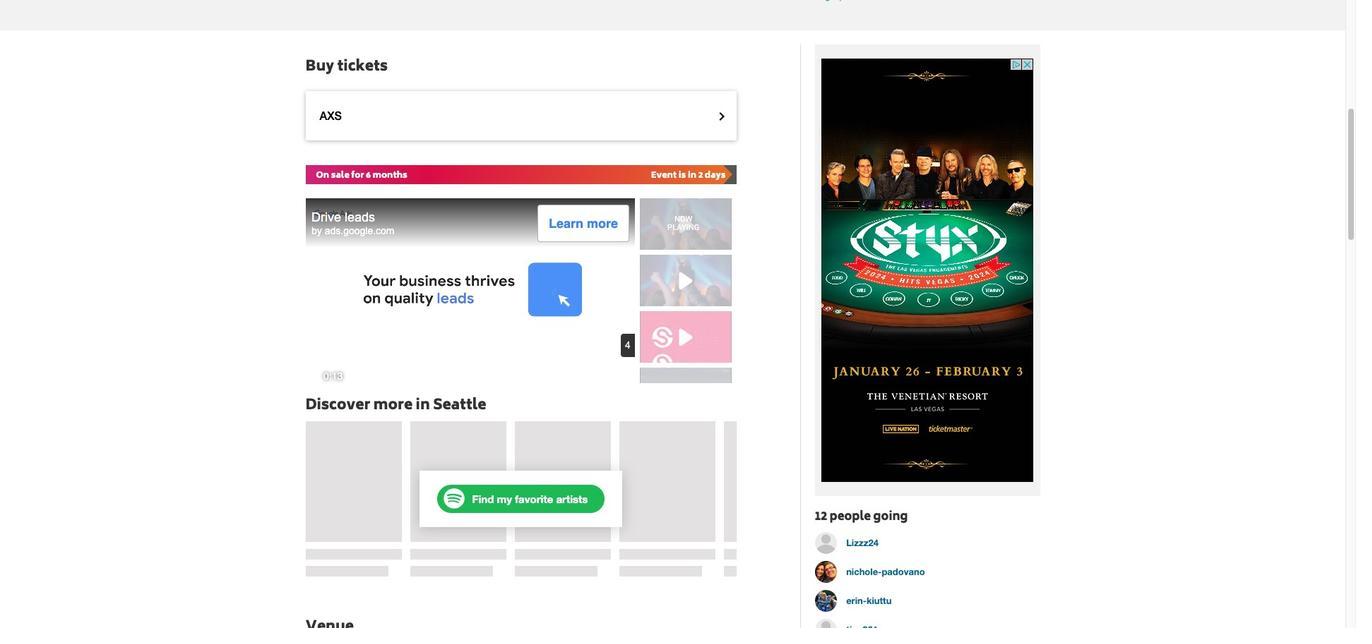 Task type: locate. For each thing, give the bounding box(es) containing it.
my
[[497, 493, 512, 505]]

nichole-padovano's profile image image
[[815, 561, 837, 583]]

months
[[373, 169, 407, 184]]

0 horizontal spatial in
[[416, 394, 430, 419]]

1 horizontal spatial in
[[688, 169, 697, 184]]

artists
[[556, 493, 588, 505]]

discover more in seattle
[[306, 394, 486, 419]]

discover
[[306, 394, 370, 419]]

sale
[[331, 169, 349, 184]]

1 vertical spatial in
[[416, 394, 430, 419]]

erin-
[[846, 595, 867, 606]]

in left 2
[[688, 169, 697, 184]]

for
[[351, 169, 364, 184]]

nichole-
[[846, 566, 882, 578]]

find
[[472, 493, 494, 505]]

in for is
[[688, 169, 697, 184]]

12
[[815, 508, 827, 528]]

kiuttu
[[867, 595, 892, 606]]

chevron right icon image
[[713, 108, 730, 125]]

advertisement element
[[822, 59, 1033, 482]]

2
[[698, 169, 703, 184]]

0 vertical spatial in
[[688, 169, 697, 184]]

find my favorite artists link
[[437, 485, 605, 514]]

in
[[688, 169, 697, 184], [416, 394, 430, 419]]

event is in 2 days
[[651, 169, 726, 184]]

tickets
[[337, 55, 388, 80]]

in right more
[[416, 394, 430, 419]]



Task type: vqa. For each thing, say whether or not it's contained in the screenshot.
and
no



Task type: describe. For each thing, give the bounding box(es) containing it.
event
[[651, 169, 677, 184]]

on
[[316, 169, 329, 184]]

buy
[[306, 55, 334, 80]]

in for more
[[416, 394, 430, 419]]

padovano
[[882, 566, 925, 578]]

erin-kiuttu's profile image image
[[815, 590, 837, 612]]

is
[[679, 169, 686, 184]]

favorite
[[515, 493, 553, 505]]

nichole-padovano link
[[815, 561, 925, 583]]

axs
[[320, 109, 342, 122]]

on sale for 6 months
[[316, 169, 407, 184]]

lizzz24
[[846, 537, 879, 549]]

lizzz24 link
[[815, 532, 879, 554]]

6
[[366, 169, 371, 184]]

days
[[705, 169, 726, 184]]

nichole-padovano
[[846, 566, 925, 578]]

going
[[874, 508, 908, 528]]

lizzz24's profile image image
[[815, 532, 837, 554]]

more
[[374, 394, 413, 419]]

erin-kiuttu
[[846, 595, 892, 606]]

erin-kiuttu link
[[815, 590, 892, 612]]

seattle
[[433, 394, 486, 419]]

buy tickets
[[306, 55, 388, 80]]

axs link
[[306, 91, 736, 141]]

people
[[830, 508, 871, 528]]

12 people going
[[815, 508, 908, 528]]

find my favorite artists
[[472, 493, 588, 505]]



